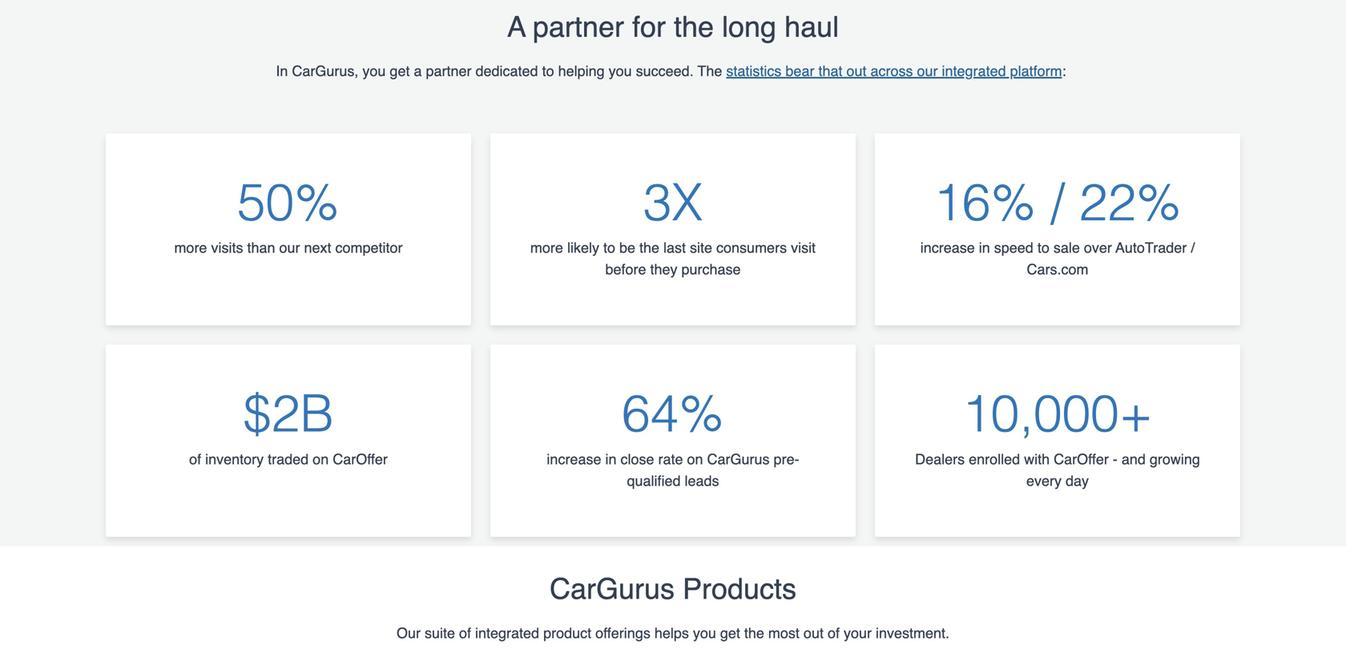 Task type: locate. For each thing, give the bounding box(es) containing it.
on inside $2b of inventory traded on caroffer
[[313, 451, 329, 468]]

2 caroffer from the left
[[1054, 451, 1109, 468]]

64% increase in close rate on cargurus pre- qualified leads
[[547, 384, 799, 489]]

1 vertical spatial /
[[1191, 240, 1195, 256]]

0 horizontal spatial the
[[639, 240, 659, 256]]

0 vertical spatial get
[[390, 63, 410, 79]]

more for 50%
[[174, 240, 207, 256]]

in left close at the left
[[605, 451, 617, 468]]

you left a
[[363, 63, 386, 79]]

you right "helping"
[[609, 63, 632, 79]]

the right for
[[674, 10, 714, 43]]

of left your
[[828, 625, 840, 642]]

2 vertical spatial the
[[744, 625, 764, 642]]

caroffer inside 10,000+ dealers enrolled with caroffer - and growing every day
[[1054, 451, 1109, 468]]

than
[[247, 240, 275, 256]]

cargurus,
[[292, 63, 359, 79]]

1 vertical spatial partner
[[426, 63, 472, 79]]

1 horizontal spatial the
[[674, 10, 714, 43]]

cargurus
[[707, 451, 770, 468], [550, 573, 675, 606]]

0 horizontal spatial in
[[605, 451, 617, 468]]

1 vertical spatial in
[[605, 451, 617, 468]]

1 horizontal spatial partner
[[533, 10, 624, 43]]

partner up "helping"
[[533, 10, 624, 43]]

1 horizontal spatial cargurus
[[707, 451, 770, 468]]

our left next
[[279, 240, 300, 256]]

0 horizontal spatial our
[[279, 240, 300, 256]]

partner
[[533, 10, 624, 43], [426, 63, 472, 79]]

0 horizontal spatial caroffer
[[333, 451, 388, 468]]

out right that
[[847, 63, 867, 79]]

next
[[304, 240, 331, 256]]

0 vertical spatial increase
[[920, 240, 975, 256]]

1 horizontal spatial increase
[[920, 240, 975, 256]]

of left inventory
[[189, 451, 201, 468]]

0 horizontal spatial on
[[313, 451, 329, 468]]

of inside $2b of inventory traded on caroffer
[[189, 451, 201, 468]]

a partner for the long haul
[[507, 10, 839, 43]]

our right across
[[917, 63, 938, 79]]

products
[[683, 573, 797, 606]]

you right helps
[[693, 625, 716, 642]]

out
[[847, 63, 867, 79], [804, 625, 824, 642]]

2 more from the left
[[530, 240, 563, 256]]

1 horizontal spatial on
[[687, 451, 703, 468]]

get down products
[[720, 625, 740, 642]]

to left the be
[[603, 240, 615, 256]]

0 vertical spatial the
[[674, 10, 714, 43]]

more inside the "3x more likely to be the last site consumers visit before they purchase"
[[530, 240, 563, 256]]

leads
[[685, 473, 719, 489]]

to inside the "3x more likely to be the last site consumers visit before they purchase"
[[603, 240, 615, 256]]

$2b
[[243, 384, 334, 443]]

1 horizontal spatial our
[[917, 63, 938, 79]]

1 vertical spatial the
[[639, 240, 659, 256]]

0 horizontal spatial /
[[1051, 173, 1065, 232]]

/
[[1051, 173, 1065, 232], [1191, 240, 1195, 256]]

1 vertical spatial our
[[279, 240, 300, 256]]

our inside 50% more visits than our next competitor
[[279, 240, 300, 256]]

1 horizontal spatial integrated
[[942, 63, 1006, 79]]

in
[[979, 240, 990, 256], [605, 451, 617, 468]]

site
[[690, 240, 712, 256]]

caroffer right traded
[[333, 451, 388, 468]]

increase
[[920, 240, 975, 256], [547, 451, 601, 468]]

on up leads
[[687, 451, 703, 468]]

$2b of inventory traded on caroffer
[[189, 384, 388, 468]]

on inside 64% increase in close rate on cargurus pre- qualified leads
[[687, 451, 703, 468]]

0 vertical spatial out
[[847, 63, 867, 79]]

with
[[1024, 451, 1050, 468]]

1 horizontal spatial you
[[609, 63, 632, 79]]

dealers
[[915, 451, 965, 468]]

0 horizontal spatial of
[[189, 451, 201, 468]]

the
[[674, 10, 714, 43], [639, 240, 659, 256], [744, 625, 764, 642]]

close
[[621, 451, 654, 468]]

more inside 50% more visits than our next competitor
[[174, 240, 207, 256]]

1 more from the left
[[174, 240, 207, 256]]

2 horizontal spatial the
[[744, 625, 764, 642]]

partner right a
[[426, 63, 472, 79]]

0 horizontal spatial cargurus
[[550, 573, 675, 606]]

0 vertical spatial our
[[917, 63, 938, 79]]

to
[[542, 63, 554, 79], [603, 240, 615, 256], [1038, 240, 1050, 256]]

1 vertical spatial increase
[[547, 451, 601, 468]]

1 horizontal spatial in
[[979, 240, 990, 256]]

integrated
[[942, 63, 1006, 79], [475, 625, 539, 642]]

every
[[1026, 473, 1062, 489]]

get
[[390, 63, 410, 79], [720, 625, 740, 642]]

0 vertical spatial cargurus
[[707, 451, 770, 468]]

of right suite
[[459, 625, 471, 642]]

more left the likely
[[530, 240, 563, 256]]

you
[[363, 63, 386, 79], [609, 63, 632, 79], [693, 625, 716, 642]]

1 horizontal spatial to
[[603, 240, 615, 256]]

investment.
[[876, 625, 950, 642]]

0 horizontal spatial increase
[[547, 451, 601, 468]]

1 vertical spatial integrated
[[475, 625, 539, 642]]

2 on from the left
[[687, 451, 703, 468]]

1 vertical spatial cargurus
[[550, 573, 675, 606]]

out right most
[[804, 625, 824, 642]]

caroffer
[[333, 451, 388, 468], [1054, 451, 1109, 468]]

to left "helping"
[[542, 63, 554, 79]]

consumers
[[716, 240, 787, 256]]

1 horizontal spatial out
[[847, 63, 867, 79]]

increase inside 64% increase in close rate on cargurus pre- qualified leads
[[547, 451, 601, 468]]

our suite of integrated product offerings helps you get the most out of your investment.
[[397, 625, 950, 642]]

the right the be
[[639, 240, 659, 256]]

be
[[619, 240, 635, 256]]

bear
[[786, 63, 814, 79]]

3x more likely to be the last site consumers visit before they purchase
[[530, 173, 816, 278]]

1 horizontal spatial more
[[530, 240, 563, 256]]

in left speed
[[979, 240, 990, 256]]

1 on from the left
[[313, 451, 329, 468]]

1 horizontal spatial caroffer
[[1054, 451, 1109, 468]]

1 vertical spatial out
[[804, 625, 824, 642]]

0 horizontal spatial more
[[174, 240, 207, 256]]

1 horizontal spatial get
[[720, 625, 740, 642]]

get left a
[[390, 63, 410, 79]]

cargurus up leads
[[707, 451, 770, 468]]

of
[[189, 451, 201, 468], [459, 625, 471, 642], [828, 625, 840, 642]]

growing
[[1150, 451, 1200, 468]]

to left sale
[[1038, 240, 1050, 256]]

1 vertical spatial get
[[720, 625, 740, 642]]

more left the visits
[[174, 240, 207, 256]]

integrated left platform
[[942, 63, 1006, 79]]

visit
[[791, 240, 816, 256]]

cargurus up offerings
[[550, 573, 675, 606]]

the left most
[[744, 625, 764, 642]]

0 vertical spatial in
[[979, 240, 990, 256]]

:
[[1062, 63, 1066, 79]]

/ right autotrader
[[1191, 240, 1195, 256]]

to inside 16% / 22% increase in speed to sale over autotrader / cars.com
[[1038, 240, 1050, 256]]

our
[[917, 63, 938, 79], [279, 240, 300, 256]]

on right traded
[[313, 451, 329, 468]]

increase down "16%"
[[920, 240, 975, 256]]

day
[[1066, 473, 1089, 489]]

increase left close at the left
[[547, 451, 601, 468]]

more
[[174, 240, 207, 256], [530, 240, 563, 256]]

0 vertical spatial partner
[[533, 10, 624, 43]]

increase inside 16% / 22% increase in speed to sale over autotrader / cars.com
[[920, 240, 975, 256]]

1 caroffer from the left
[[333, 451, 388, 468]]

long
[[722, 10, 777, 43]]

caroffer up day
[[1054, 451, 1109, 468]]

more for 3x
[[530, 240, 563, 256]]

10,000+
[[962, 384, 1153, 443]]

on
[[313, 451, 329, 468], [687, 451, 703, 468]]

suite
[[425, 625, 455, 642]]

integrated left the 'product'
[[475, 625, 539, 642]]

purchase
[[682, 261, 741, 278]]

/ up sale
[[1051, 173, 1065, 232]]

2 horizontal spatial to
[[1038, 240, 1050, 256]]



Task type: vqa. For each thing, say whether or not it's contained in the screenshot.
rightmost cargurus
yes



Task type: describe. For each thing, give the bounding box(es) containing it.
1 horizontal spatial of
[[459, 625, 471, 642]]

statistics
[[726, 63, 782, 79]]

22%
[[1079, 173, 1182, 232]]

in inside 16% / 22% increase in speed to sale over autotrader / cars.com
[[979, 240, 990, 256]]

dedicated
[[476, 63, 538, 79]]

offerings
[[595, 625, 651, 642]]

helps
[[655, 625, 689, 642]]

competitor
[[335, 240, 403, 256]]

enrolled
[[969, 451, 1020, 468]]

a
[[507, 10, 526, 43]]

3x
[[643, 173, 703, 232]]

product
[[543, 625, 591, 642]]

0 horizontal spatial get
[[390, 63, 410, 79]]

the
[[698, 63, 722, 79]]

helping
[[558, 63, 605, 79]]

our
[[397, 625, 421, 642]]

pre-
[[774, 451, 799, 468]]

the inside the "3x more likely to be the last site consumers visit before they purchase"
[[639, 240, 659, 256]]

50% more visits than our next competitor
[[174, 173, 403, 256]]

for
[[632, 10, 666, 43]]

platform
[[1010, 63, 1062, 79]]

64%
[[622, 384, 724, 443]]

autotrader
[[1116, 240, 1187, 256]]

most
[[768, 625, 800, 642]]

-
[[1113, 451, 1118, 468]]

succeed.
[[636, 63, 694, 79]]

a
[[414, 63, 422, 79]]

50%
[[237, 173, 340, 232]]

and
[[1122, 451, 1146, 468]]

across
[[871, 63, 913, 79]]

sale
[[1054, 240, 1080, 256]]

inventory
[[205, 451, 264, 468]]

before
[[605, 261, 646, 278]]

statistics bear that out across our integrated platform link
[[726, 63, 1062, 79]]

16%
[[934, 173, 1036, 232]]

rate
[[658, 451, 683, 468]]

speed
[[994, 240, 1034, 256]]

0 horizontal spatial integrated
[[475, 625, 539, 642]]

your
[[844, 625, 872, 642]]

traded
[[268, 451, 309, 468]]

0 horizontal spatial out
[[804, 625, 824, 642]]

haul
[[785, 10, 839, 43]]

qualified
[[627, 473, 681, 489]]

visits
[[211, 240, 243, 256]]

likely
[[567, 240, 599, 256]]

in inside 64% increase in close rate on cargurus pre- qualified leads
[[605, 451, 617, 468]]

2 horizontal spatial of
[[828, 625, 840, 642]]

cars.com
[[1027, 261, 1089, 278]]

0 vertical spatial /
[[1051, 173, 1065, 232]]

0 horizontal spatial to
[[542, 63, 554, 79]]

that
[[818, 63, 843, 79]]

in
[[276, 63, 288, 79]]

0 vertical spatial integrated
[[942, 63, 1006, 79]]

over
[[1084, 240, 1112, 256]]

16% / 22% increase in speed to sale over autotrader / cars.com
[[920, 173, 1195, 278]]

in cargurus, you get a partner dedicated to helping you succeed.  the statistics bear that out across our integrated platform :
[[276, 63, 1070, 79]]

0 horizontal spatial partner
[[426, 63, 472, 79]]

cargurus inside 64% increase in close rate on cargurus pre- qualified leads
[[707, 451, 770, 468]]

10,000+ dealers enrolled with caroffer - and growing every day
[[915, 384, 1200, 489]]

0 horizontal spatial you
[[363, 63, 386, 79]]

cargurus products
[[550, 573, 797, 606]]

caroffer inside $2b of inventory traded on caroffer
[[333, 451, 388, 468]]

1 horizontal spatial /
[[1191, 240, 1195, 256]]

they
[[650, 261, 678, 278]]

last
[[663, 240, 686, 256]]

2 horizontal spatial you
[[693, 625, 716, 642]]



